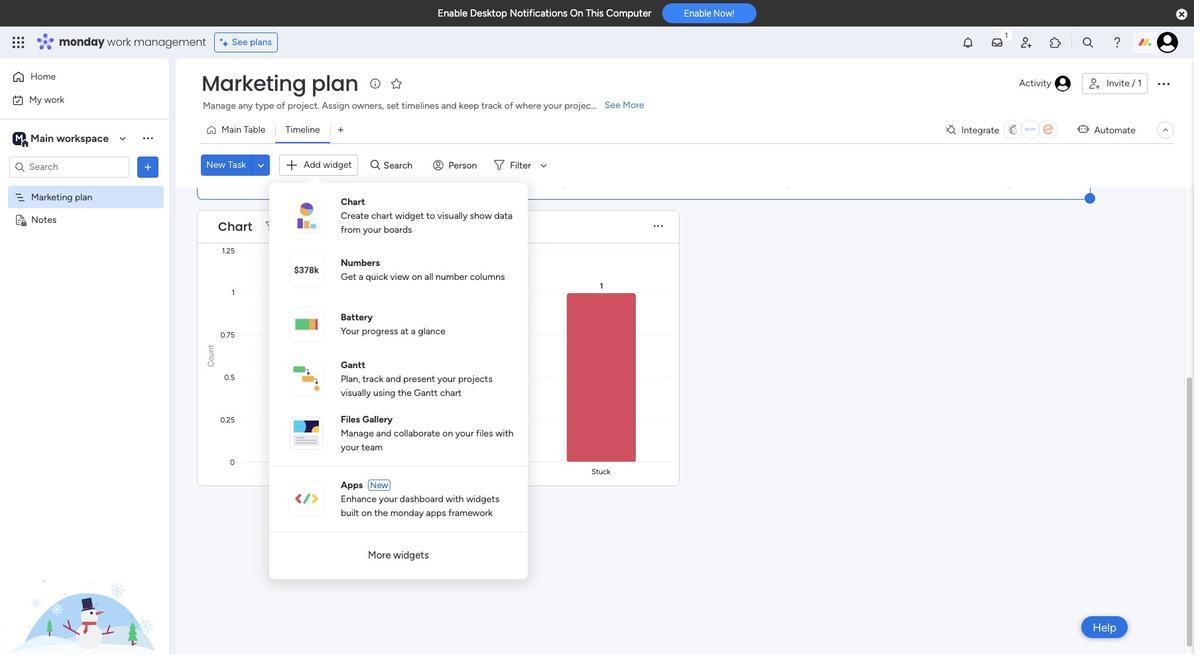 Task type: locate. For each thing, give the bounding box(es) containing it.
chart down projects
[[440, 387, 462, 398]]

computer
[[607, 7, 652, 19]]

0 vertical spatial a
[[359, 271, 364, 283]]

monday down dashboard
[[391, 507, 424, 518]]

1 vertical spatial chart
[[218, 218, 252, 235]]

0 horizontal spatial more
[[368, 549, 391, 561]]

chart
[[371, 210, 393, 221], [440, 387, 462, 398]]

your left team
[[341, 442, 359, 453]]

your right present
[[438, 373, 456, 384]]

main left table on the top of the page
[[222, 124, 242, 135]]

new left task on the top of page
[[206, 159, 226, 171]]

gantt down present
[[414, 387, 438, 398]]

with inside files gallery manage and collaborate on your files with your team
[[496, 428, 514, 439]]

where
[[516, 100, 542, 111]]

new task
[[206, 159, 246, 171]]

desktop
[[470, 7, 507, 19]]

activity button
[[1015, 73, 1077, 94]]

1 horizontal spatial monday
[[391, 507, 424, 518]]

chart inside chart create chart widget to visually show data from your boards
[[371, 210, 393, 221]]

1 horizontal spatial gantt
[[414, 387, 438, 398]]

1 horizontal spatial with
[[496, 428, 514, 439]]

widgets up framework
[[466, 493, 500, 505]]

1 horizontal spatial widgets
[[466, 493, 500, 505]]

widget right add
[[323, 159, 352, 170]]

0 vertical spatial track
[[482, 100, 502, 111]]

marketing up notes at the left top
[[31, 191, 73, 203]]

add view image
[[338, 125, 344, 135]]

0 vertical spatial marketing plan
[[202, 68, 359, 98]]

1 vertical spatial a
[[411, 326, 416, 337]]

chart main content
[[176, 0, 1195, 654]]

invite / 1
[[1107, 78, 1142, 89]]

1 vertical spatial on
[[443, 428, 453, 439]]

0 vertical spatial chart
[[371, 210, 393, 221]]

new
[[206, 159, 226, 171], [370, 480, 388, 490]]

monday work management
[[59, 34, 206, 50]]

1 image
[[1001, 27, 1013, 42]]

chart inside chart main content
[[218, 218, 252, 235]]

enable inside button
[[684, 8, 712, 19]]

marketing plan up type
[[202, 68, 359, 98]]

the down enhance on the bottom
[[374, 507, 388, 518]]

0 vertical spatial manage
[[203, 100, 236, 111]]

on for view
[[412, 271, 423, 283]]

0 horizontal spatial on
[[362, 507, 372, 518]]

option
[[0, 185, 169, 188]]

my
[[29, 94, 42, 105]]

1 vertical spatial with
[[446, 493, 464, 505]]

assign
[[322, 100, 350, 111]]

1 vertical spatial work
[[44, 94, 64, 105]]

filter
[[510, 160, 531, 171]]

lottie animation image
[[0, 520, 169, 654]]

1 horizontal spatial of
[[505, 100, 514, 111]]

notes
[[31, 214, 57, 225]]

visually right to
[[438, 210, 468, 221]]

0 vertical spatial plan
[[312, 68, 359, 98]]

of right type
[[277, 100, 285, 111]]

see left plans
[[232, 36, 248, 48]]

0 horizontal spatial chart
[[371, 210, 393, 221]]

manage down files
[[341, 428, 374, 439]]

manage left any
[[203, 100, 236, 111]]

more down enhance on the bottom
[[368, 549, 391, 561]]

plan down search in workspace field at the top of page
[[75, 191, 92, 203]]

on inside numbers get a quick view on all number columns
[[412, 271, 423, 283]]

enable for enable now!
[[684, 8, 712, 19]]

see more link
[[604, 99, 646, 112]]

gantt
[[341, 359, 366, 371], [414, 387, 438, 398]]

1 horizontal spatial visually
[[438, 210, 468, 221]]

0 horizontal spatial enable
[[438, 7, 468, 19]]

dapulse integrations image
[[947, 125, 957, 135]]

apps
[[426, 507, 446, 518]]

0 horizontal spatial the
[[374, 507, 388, 518]]

0 vertical spatial with
[[496, 428, 514, 439]]

0 horizontal spatial marketing plan
[[31, 191, 92, 203]]

with right files
[[496, 428, 514, 439]]

1 horizontal spatial new
[[370, 480, 388, 490]]

management
[[134, 34, 206, 50]]

0 horizontal spatial new
[[206, 159, 226, 171]]

your
[[544, 100, 562, 111], [363, 224, 382, 235], [438, 373, 456, 384], [456, 428, 474, 439], [341, 442, 359, 453], [379, 493, 398, 505]]

home
[[31, 71, 56, 82]]

1 vertical spatial plan
[[75, 191, 92, 203]]

see
[[232, 36, 248, 48], [605, 100, 621, 111]]

0 horizontal spatial of
[[277, 100, 285, 111]]

your right enhance on the bottom
[[379, 493, 398, 505]]

with up framework
[[446, 493, 464, 505]]

1 vertical spatial the
[[374, 507, 388, 518]]

your
[[341, 326, 360, 337]]

1 horizontal spatial more
[[623, 100, 645, 111]]

marketing
[[202, 68, 306, 98], [31, 191, 73, 203]]

1 vertical spatial new
[[370, 480, 388, 490]]

track
[[482, 100, 502, 111], [363, 373, 384, 384]]

activity
[[1020, 78, 1052, 89]]

and inside gantt plan, track and present your projects visually using the gantt chart
[[386, 373, 401, 384]]

workspace options image
[[141, 132, 155, 145]]

monday
[[59, 34, 105, 50], [391, 507, 424, 518]]

this
[[586, 7, 604, 19]]

1 vertical spatial visually
[[341, 387, 371, 398]]

1 vertical spatial widgets
[[394, 549, 429, 561]]

on right collaborate
[[443, 428, 453, 439]]

plan up assign
[[312, 68, 359, 98]]

manage inside files gallery manage and collaborate on your files with your team
[[341, 428, 374, 439]]

plan,
[[341, 373, 360, 384]]

project
[[565, 100, 595, 111]]

1 horizontal spatial manage
[[341, 428, 374, 439]]

0 horizontal spatial with
[[446, 493, 464, 505]]

kendall parks image
[[1158, 32, 1179, 53]]

a inside numbers get a quick view on all number columns
[[359, 271, 364, 283]]

1 vertical spatial see
[[605, 100, 621, 111]]

main inside workspace selection element
[[31, 132, 54, 144]]

track up 'using'
[[363, 373, 384, 384]]

0 vertical spatial marketing
[[202, 68, 306, 98]]

0 horizontal spatial visually
[[341, 387, 371, 398]]

marketing plan up notes at the left top
[[31, 191, 92, 203]]

on left the all
[[412, 271, 423, 283]]

chart inside chart create chart widget to visually show data from your boards
[[341, 196, 365, 207]]

1 vertical spatial and
[[386, 373, 401, 384]]

0 vertical spatial widget
[[323, 159, 352, 170]]

chart left v2 funnel image
[[218, 218, 252, 235]]

0 vertical spatial on
[[412, 271, 423, 283]]

v2 funnel image
[[266, 222, 275, 232]]

timeline button
[[276, 119, 330, 141]]

timelines
[[402, 100, 439, 111]]

marketing up any
[[202, 68, 306, 98]]

and left keep
[[442, 100, 457, 111]]

visually down plan, at left
[[341, 387, 371, 398]]

your inside chart create chart widget to visually show data from your boards
[[363, 224, 382, 235]]

widgets
[[466, 493, 500, 505], [394, 549, 429, 561]]

project.
[[288, 100, 320, 111]]

chart create chart widget to visually show data from your boards
[[341, 196, 513, 235]]

and up 'using'
[[386, 373, 401, 384]]

enable left desktop
[[438, 7, 468, 19]]

of left the where
[[505, 100, 514, 111]]

0 horizontal spatial work
[[44, 94, 64, 105]]

enable
[[438, 7, 468, 19], [684, 8, 712, 19]]

new up enhance on the bottom
[[370, 480, 388, 490]]

see plans
[[232, 36, 272, 48]]

0 horizontal spatial see
[[232, 36, 248, 48]]

marketing plan
[[202, 68, 359, 98], [31, 191, 92, 203]]

chart inside gantt plan, track and present your projects visually using the gantt chart
[[440, 387, 462, 398]]

see right project
[[605, 100, 621, 111]]

and inside files gallery manage and collaborate on your files with your team
[[376, 428, 392, 439]]

1 vertical spatial chart
[[440, 387, 462, 398]]

0 horizontal spatial a
[[359, 271, 364, 283]]

person
[[449, 160, 477, 171]]

collaborate
[[394, 428, 440, 439]]

a
[[359, 271, 364, 283], [411, 326, 416, 337]]

0 vertical spatial gantt
[[341, 359, 366, 371]]

see inside button
[[232, 36, 248, 48]]

0 vertical spatial the
[[398, 387, 412, 398]]

1 horizontal spatial chart
[[440, 387, 462, 398]]

monday up home button
[[59, 34, 105, 50]]

widget up boards
[[395, 210, 424, 221]]

quick
[[366, 271, 388, 283]]

work right my
[[44, 94, 64, 105]]

1 vertical spatial track
[[363, 373, 384, 384]]

v2 search image
[[371, 158, 380, 173]]

0 vertical spatial new
[[206, 159, 226, 171]]

2 vertical spatial and
[[376, 428, 392, 439]]

main right workspace image
[[31, 132, 54, 144]]

owners,
[[352, 100, 384, 111]]

gantt up plan, at left
[[341, 359, 366, 371]]

1 horizontal spatial plan
[[312, 68, 359, 98]]

of
[[277, 100, 285, 111], [505, 100, 514, 111]]

search everything image
[[1082, 36, 1095, 49]]

team
[[362, 442, 383, 453]]

type
[[255, 100, 274, 111]]

chart
[[341, 196, 365, 207], [218, 218, 252, 235]]

options image
[[141, 160, 155, 173]]

your inside enhance your dashboard with widgets built on the monday apps framework
[[379, 493, 398, 505]]

0 horizontal spatial plan
[[75, 191, 92, 203]]

1 horizontal spatial marketing plan
[[202, 68, 359, 98]]

monday inside enhance your dashboard with widgets built on the monday apps framework
[[391, 507, 424, 518]]

the down present
[[398, 387, 412, 398]]

0 horizontal spatial main
[[31, 132, 54, 144]]

to
[[427, 210, 435, 221]]

files
[[341, 414, 360, 425]]

0 horizontal spatial widgets
[[394, 549, 429, 561]]

my work button
[[8, 89, 143, 110]]

work inside button
[[44, 94, 64, 105]]

notifications
[[510, 7, 568, 19]]

0 vertical spatial monday
[[59, 34, 105, 50]]

1 vertical spatial widget
[[395, 210, 424, 221]]

1 horizontal spatial on
[[412, 271, 423, 283]]

0 vertical spatial work
[[107, 34, 131, 50]]

workspace
[[56, 132, 109, 144]]

and for files gallery manage and collaborate on your files with your team
[[376, 428, 392, 439]]

lottie animation element
[[0, 520, 169, 654]]

2 vertical spatial on
[[362, 507, 372, 518]]

on inside files gallery manage and collaborate on your files with your team
[[443, 428, 453, 439]]

main inside "button"
[[222, 124, 242, 135]]

0 horizontal spatial chart
[[218, 218, 252, 235]]

show
[[470, 210, 492, 221]]

chart up boards
[[371, 210, 393, 221]]

1 horizontal spatial chart
[[341, 196, 365, 207]]

your right from
[[363, 224, 382, 235]]

2 horizontal spatial on
[[443, 428, 453, 439]]

enable now! button
[[663, 3, 757, 23]]

apps
[[341, 479, 363, 491]]

workspace image
[[13, 131, 26, 146]]

new inside button
[[206, 159, 226, 171]]

create
[[341, 210, 369, 221]]

0 horizontal spatial widget
[[323, 159, 352, 170]]

widget
[[323, 159, 352, 170], [395, 210, 424, 221]]

person button
[[428, 155, 485, 176]]

work left management
[[107, 34, 131, 50]]

widgets inside enhance your dashboard with widgets built on the monday apps framework
[[466, 493, 500, 505]]

visually
[[438, 210, 468, 221], [341, 387, 371, 398]]

files
[[476, 428, 493, 439]]

more dots image
[[654, 222, 663, 232]]

1 horizontal spatial widget
[[395, 210, 424, 221]]

0 vertical spatial see
[[232, 36, 248, 48]]

and down gallery
[[376, 428, 392, 439]]

with
[[496, 428, 514, 439], [446, 493, 464, 505]]

more right project
[[623, 100, 645, 111]]

arrow down image
[[536, 157, 552, 173]]

0 vertical spatial chart
[[341, 196, 365, 207]]

1 vertical spatial more
[[368, 549, 391, 561]]

more
[[623, 100, 645, 111], [368, 549, 391, 561]]

1 horizontal spatial work
[[107, 34, 131, 50]]

timeline
[[286, 124, 320, 135]]

collapse board header image
[[1161, 125, 1172, 135]]

battery your progress at a glance
[[341, 312, 446, 337]]

0 horizontal spatial track
[[363, 373, 384, 384]]

from
[[341, 224, 361, 235]]

main for main workspace
[[31, 132, 54, 144]]

main workspace
[[31, 132, 109, 144]]

manage
[[203, 100, 236, 111], [341, 428, 374, 439]]

work
[[107, 34, 131, 50], [44, 94, 64, 105]]

track right keep
[[482, 100, 502, 111]]

work for my
[[44, 94, 64, 105]]

on
[[570, 7, 584, 19]]

on down enhance on the bottom
[[362, 507, 372, 518]]

options image
[[1156, 76, 1172, 92]]

plan
[[312, 68, 359, 98], [75, 191, 92, 203]]

1 vertical spatial monday
[[391, 507, 424, 518]]

0 vertical spatial widgets
[[466, 493, 500, 505]]

chart for chart create chart widget to visually show data from your boards
[[341, 196, 365, 207]]

a right at
[[411, 326, 416, 337]]

1 horizontal spatial main
[[222, 124, 242, 135]]

notifications image
[[962, 36, 975, 49]]

0 vertical spatial visually
[[438, 210, 468, 221]]

enable left now! in the right of the page
[[684, 8, 712, 19]]

a right get
[[359, 271, 364, 283]]

list box containing marketing plan
[[0, 183, 169, 410]]

widgets down apps at the bottom left of page
[[394, 549, 429, 561]]

1 horizontal spatial a
[[411, 326, 416, 337]]

1 horizontal spatial the
[[398, 387, 412, 398]]

and
[[442, 100, 457, 111], [386, 373, 401, 384], [376, 428, 392, 439]]

1 vertical spatial manage
[[341, 428, 374, 439]]

0 vertical spatial and
[[442, 100, 457, 111]]

1 horizontal spatial marketing
[[202, 68, 306, 98]]

1 horizontal spatial see
[[605, 100, 621, 111]]

0 horizontal spatial marketing
[[31, 191, 73, 203]]

the
[[398, 387, 412, 398], [374, 507, 388, 518]]

1 horizontal spatial enable
[[684, 8, 712, 19]]

chart up create
[[341, 196, 365, 207]]

list box
[[0, 183, 169, 410]]



Task type: vqa. For each thing, say whether or not it's contained in the screenshot.
New Board image
no



Task type: describe. For each thing, give the bounding box(es) containing it.
/
[[1133, 78, 1136, 89]]

inbox image
[[991, 36, 1004, 49]]

enable for enable desktop notifications on this computer
[[438, 7, 468, 19]]

manage any type of project. assign owners, set timelines and keep track of where your project stands.
[[203, 100, 627, 111]]

help image
[[1111, 36, 1124, 49]]

chart for chart
[[218, 218, 252, 235]]

enhance
[[341, 493, 377, 505]]

angle down image
[[258, 160, 264, 170]]

see for see more
[[605, 100, 621, 111]]

stands.
[[597, 100, 627, 111]]

main for main table
[[222, 124, 242, 135]]

track inside gantt plan, track and present your projects visually using the gantt chart
[[363, 373, 384, 384]]

table
[[244, 124, 266, 135]]

see more
[[605, 100, 645, 111]]

autopilot image
[[1078, 121, 1090, 138]]

0 vertical spatial more
[[623, 100, 645, 111]]

Search in workspace field
[[28, 159, 111, 174]]

battery
[[341, 312, 373, 323]]

framework
[[449, 507, 493, 518]]

view
[[390, 271, 410, 283]]

1 horizontal spatial track
[[482, 100, 502, 111]]

0 horizontal spatial monday
[[59, 34, 105, 50]]

add widget button
[[279, 155, 358, 176]]

on for collaborate
[[443, 428, 453, 439]]

help button
[[1082, 616, 1128, 638]]

present
[[404, 373, 435, 384]]

numbers get a quick view on all number columns
[[341, 257, 505, 283]]

keep
[[459, 100, 479, 111]]

2 of from the left
[[505, 100, 514, 111]]

main table button
[[201, 119, 276, 141]]

see plans button
[[214, 33, 278, 52]]

columns
[[470, 271, 505, 283]]

new for new
[[370, 480, 388, 490]]

plans
[[250, 36, 272, 48]]

now!
[[714, 8, 735, 19]]

more widgets
[[368, 549, 429, 561]]

data
[[495, 210, 513, 221]]

invite / 1 button
[[1083, 73, 1148, 94]]

widget inside popup button
[[323, 159, 352, 170]]

all
[[425, 271, 434, 283]]

m
[[15, 132, 23, 144]]

1 of from the left
[[277, 100, 285, 111]]

files gallery manage and collaborate on your files with your team
[[341, 414, 514, 453]]

integrate
[[962, 124, 1000, 136]]

set
[[387, 100, 400, 111]]

my work
[[29, 94, 64, 105]]

built
[[341, 507, 359, 518]]

invite members image
[[1020, 36, 1034, 49]]

visually inside gantt plan, track and present your projects visually using the gantt chart
[[341, 387, 371, 398]]

0 horizontal spatial gantt
[[341, 359, 366, 371]]

apps image
[[1050, 36, 1063, 49]]

your left files
[[456, 428, 474, 439]]

new task button
[[201, 155, 251, 176]]

help
[[1093, 621, 1117, 634]]

visually inside chart create chart widget to visually show data from your boards
[[438, 210, 468, 221]]

the inside gantt plan, track and present your projects visually using the gantt chart
[[398, 387, 412, 398]]

dapulse close image
[[1177, 8, 1188, 21]]

plan inside list box
[[75, 191, 92, 203]]

get
[[341, 271, 357, 283]]

add
[[304, 159, 321, 170]]

new for new task
[[206, 159, 226, 171]]

any
[[238, 100, 253, 111]]

enable desktop notifications on this computer
[[438, 7, 652, 19]]

work for monday
[[107, 34, 131, 50]]

on inside enhance your dashboard with widgets built on the monday apps framework
[[362, 507, 372, 518]]

glance
[[418, 326, 446, 337]]

enable now!
[[684, 8, 735, 19]]

add widget
[[304, 159, 352, 170]]

add to favorites image
[[390, 77, 404, 90]]

gallery
[[363, 414, 393, 425]]

see for see plans
[[232, 36, 248, 48]]

1 vertical spatial marketing
[[31, 191, 73, 203]]

task
[[228, 159, 246, 171]]

gantt plan, track and present your projects visually using the gantt chart
[[341, 359, 493, 398]]

your inside gantt plan, track and present your projects visually using the gantt chart
[[438, 373, 456, 384]]

using
[[373, 387, 396, 398]]

invite
[[1107, 78, 1130, 89]]

workspace selection element
[[13, 130, 111, 148]]

0 horizontal spatial manage
[[203, 100, 236, 111]]

at
[[401, 326, 409, 337]]

enhance your dashboard with widgets built on the monday apps framework
[[341, 493, 500, 518]]

numbers
[[341, 257, 380, 269]]

main table
[[222, 124, 266, 135]]

select product image
[[12, 36, 25, 49]]

automate
[[1095, 124, 1136, 136]]

dashboard
[[400, 493, 444, 505]]

private board image
[[14, 213, 27, 226]]

boards
[[384, 224, 412, 235]]

filter button
[[489, 155, 552, 176]]

progress
[[362, 326, 398, 337]]

1
[[1139, 78, 1142, 89]]

show board description image
[[368, 77, 384, 90]]

Marketing plan field
[[198, 68, 362, 98]]

projects
[[458, 373, 493, 384]]

and for gantt plan, track and present your projects visually using the gantt chart
[[386, 373, 401, 384]]

the inside enhance your dashboard with widgets built on the monday apps framework
[[374, 507, 388, 518]]

Search field
[[380, 156, 420, 175]]

1 vertical spatial marketing plan
[[31, 191, 92, 203]]

a inside 'battery your progress at a glance'
[[411, 326, 416, 337]]

1 vertical spatial gantt
[[414, 387, 438, 398]]

with inside enhance your dashboard with widgets built on the monday apps framework
[[446, 493, 464, 505]]

widget inside chart create chart widget to visually show data from your boards
[[395, 210, 424, 221]]

home button
[[8, 66, 143, 88]]

your right the where
[[544, 100, 562, 111]]

number
[[436, 271, 468, 283]]



